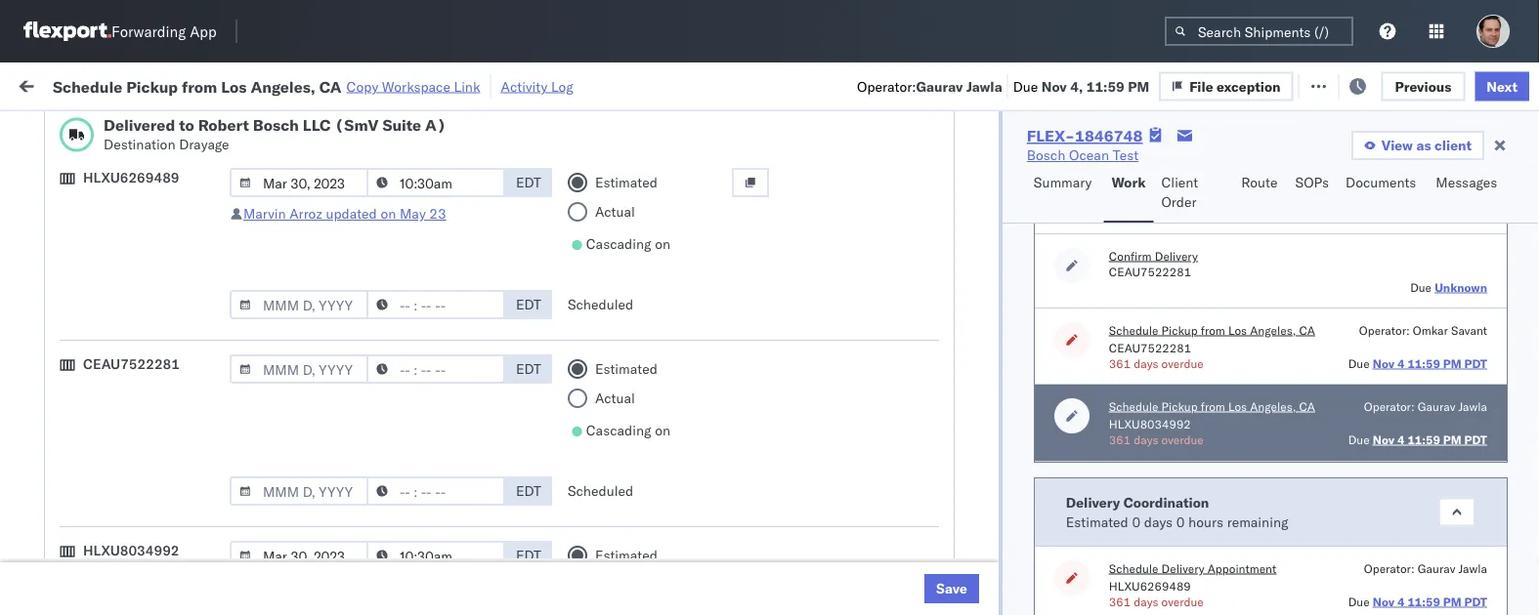 Task type: describe. For each thing, give the bounding box(es) containing it.
pst, for 11:59
[[381, 497, 411, 514]]

12:00 am pdt, aug 19, 2022
[[315, 196, 504, 213]]

1 vertical spatial ceau7522281
[[1109, 341, 1192, 355]]

mbl/mawb
[[1331, 160, 1399, 174]]

container numbers button
[[1194, 148, 1302, 183]]

3 -- : -- -- text field from the top
[[366, 355, 505, 385]]

a)
[[425, 116, 446, 135]]

4:00 pm pst, dec 23, 2022
[[315, 540, 493, 557]]

2 test123456 from the top
[[1331, 325, 1414, 342]]

schedule pickup from los angeles, ca copy workspace link
[[53, 76, 480, 96]]

4 1889466 from the top
[[1121, 583, 1181, 600]]

clearance for second upload customs clearance documents button from the bottom of the page
[[151, 185, 214, 202]]

actual for ceau7522281
[[595, 390, 635, 408]]

2 lhuu7894563, uetu5238478 from the top
[[1204, 497, 1404, 514]]

5 hlxu6269489, from the top
[[1308, 411, 1408, 428]]

3 1889466 from the top
[[1121, 540, 1181, 557]]

flex-1660288
[[1079, 196, 1181, 213]]

3 lhuu7894563, uetu5238478 from the top
[[1204, 540, 1404, 557]]

view
[[1382, 137, 1413, 154]]

container numbers
[[1204, 152, 1256, 182]]

mbl/mawb numbers
[[1331, 160, 1451, 174]]

7 fcl from the top
[[642, 497, 667, 514]]

file up container
[[1190, 77, 1214, 95]]

name
[[760, 160, 791, 174]]

2 11:59 pm pdt, nov 4, 2022 from the top
[[315, 325, 494, 342]]

for
[[186, 121, 202, 136]]

cascading on for ceau7522281
[[586, 423, 671, 440]]

0 vertical spatial documents
[[1346, 174, 1417, 191]]

client order
[[1162, 174, 1199, 211]]

1660288
[[1121, 196, 1181, 213]]

marvin
[[243, 206, 286, 223]]

2 fcl from the top
[[642, 239, 667, 256]]

workitem button
[[12, 155, 283, 175]]

client for client order
[[1162, 174, 1199, 191]]

23
[[429, 206, 446, 223]]

confirm pickup from los angeles, ca link
[[45, 528, 278, 567]]

2 ceau7522281, from the top
[[1204, 281, 1305, 299]]

361 for hlxu8034992
[[1109, 433, 1131, 447]]

3 ceau7522281, from the top
[[1204, 325, 1305, 342]]

confirm for confirm delivery ceau7522281 due unknown
[[1109, 249, 1152, 263]]

forwarding app
[[111, 22, 217, 41]]

1 0 from the left
[[1132, 514, 1141, 531]]

may
[[400, 206, 426, 223]]

4 abcdefg78456546 from the top
[[1331, 583, 1463, 600]]

3 lhuu7894563, from the top
[[1204, 540, 1305, 557]]

2 flex-1889466 from the top
[[1079, 497, 1181, 514]]

due inside confirm delivery ceau7522281 due unknown
[[1411, 280, 1432, 295]]

unknown button
[[1435, 280, 1488, 295]]

status : ready for work, blocked, in progress
[[106, 121, 354, 136]]

flex
[[1048, 160, 1070, 174]]

nov 4 11:59 pm pdt button for hlxu6269489
[[1373, 595, 1488, 609]]

message
[[262, 76, 317, 93]]

schedule pickup from los angeles, ca link for flex-1846748
[[45, 356, 278, 395]]

due for hlxu6269489
[[1349, 595, 1370, 609]]

snooze
[[530, 160, 568, 174]]

batch
[[1431, 76, 1469, 93]]

6 resize handle column header from the left
[[1015, 152, 1038, 616]]

197 on track
[[449, 76, 529, 93]]

ready
[[149, 121, 183, 136]]

drayage
[[179, 136, 229, 153]]

import work button
[[157, 63, 254, 107]]

Search Work text field
[[883, 70, 1096, 99]]

3 resize handle column header from the left
[[565, 152, 588, 616]]

confirm pickup from los angeles, ca button
[[45, 528, 278, 569]]

action
[[1472, 76, 1515, 93]]

6 fcl from the top
[[642, 411, 667, 428]]

(3)
[[317, 76, 342, 93]]

filtered
[[20, 120, 67, 137]]

resize handle column header for workitem button
[[280, 152, 303, 616]]

days for ceau7522281
[[1134, 356, 1159, 371]]

documents button
[[1338, 165, 1428, 223]]

client order button
[[1154, 165, 1234, 223]]

updated
[[326, 206, 377, 223]]

pst, for 4:00
[[373, 540, 402, 557]]

: for status
[[140, 121, 144, 136]]

snoozed
[[404, 121, 450, 136]]

sops button
[[1288, 165, 1338, 223]]

-- : -- -- text field
[[366, 542, 505, 571]]

13,
[[443, 497, 465, 514]]

client name button
[[715, 155, 823, 175]]

next button
[[1475, 72, 1530, 101]]

due nov 4 11:59 pm pdt for ceau7522281
[[1349, 356, 1488, 371]]

nov 4 11:59 pm pdt button for hlxu8034992
[[1373, 433, 1488, 447]]

overdue for ceau7522281
[[1162, 356, 1204, 371]]

due nov 4 11:59 pm pdt for hlxu6269489
[[1349, 595, 1488, 609]]

copy
[[347, 78, 378, 95]]

bosch inside the "delivered to robert bosch llc (smv suite a) destination drayage"
[[253, 116, 299, 135]]

361 for ceau7522281
[[1109, 356, 1131, 371]]

4 for ceau7522281
[[1398, 356, 1405, 371]]

order
[[1162, 194, 1197, 211]]

confirm pickup from los angeles, ca
[[45, 529, 256, 566]]

consignee
[[820, 196, 885, 213]]

dec for 23,
[[406, 540, 431, 557]]

overdue for hlxu8034992
[[1162, 433, 1204, 447]]

upload customs clearance documents for second upload customs clearance documents button from the bottom of the page
[[45, 185, 214, 222]]

4 for hlxu8034992
[[1398, 433, 1405, 447]]

app
[[190, 22, 217, 41]]

operator: for hlxu8034992
[[1364, 399, 1415, 414]]

1 -- : -- -- text field from the top
[[366, 169, 505, 198]]

blocked,
[[239, 121, 288, 136]]

4 uetu5238478 from the top
[[1309, 583, 1404, 600]]

1 hlxu6269489, from the top
[[1308, 238, 1408, 256]]

9 resize handle column header from the left
[[1504, 152, 1528, 616]]

days inside delivery coordination estimated 0 days 0 hours remaining
[[1144, 514, 1173, 531]]

upload customs clearance documents link for 1st upload customs clearance documents button from the bottom of the page
[[45, 399, 278, 438]]

batch action
[[1431, 76, 1515, 93]]

as
[[1417, 137, 1431, 154]]

due nov 4 11:59 pm pdt for hlxu8034992
[[1349, 433, 1488, 447]]

2 edt from the top
[[516, 297, 541, 314]]

schedule pickup from los angeles, ca link for flex-1889466
[[45, 442, 278, 481]]

robert
[[198, 116, 249, 135]]

4 ceau7522281, hlxu6269489, hlxu8034992 from the top
[[1204, 368, 1507, 385]]

save
[[936, 581, 967, 598]]

operator: gaurav jawla for schedule pickup from los angeles, ca
[[1364, 399, 1488, 414]]

messages
[[1436, 174, 1498, 191]]

3 abcdefg78456546 from the top
[[1331, 540, 1463, 557]]

work,
[[205, 121, 236, 136]]

1 11:59 pm pdt, nov 4, 2022 from the top
[[315, 282, 494, 299]]

2 1889466 from the top
[[1121, 497, 1181, 514]]

previous button
[[1382, 72, 1465, 101]]

link
[[454, 78, 480, 95]]

client for client name
[[725, 160, 757, 174]]

8 ocean fcl from the top
[[598, 540, 667, 557]]

caiu7969337
[[1204, 195, 1296, 213]]

4 lhuu7894563, uetu5238478 from the top
[[1204, 583, 1404, 600]]

2 abcdefg78456546 from the top
[[1331, 497, 1463, 514]]

1 ocean fcl from the top
[[598, 196, 667, 213]]

actual for hlxu6269489
[[595, 204, 635, 221]]

4 ceau7522281, from the top
[[1204, 368, 1305, 385]]

5 ocean fcl from the top
[[598, 368, 667, 385]]

flexport. image
[[23, 22, 111, 41]]

log
[[551, 78, 574, 95]]

flex id button
[[1038, 155, 1175, 175]]

mmm d, yyyy text field for ceau7522281
[[230, 477, 368, 507]]

1 lhuu7894563, from the top
[[1204, 454, 1305, 471]]

forwarding app link
[[23, 22, 217, 41]]

workitem
[[22, 160, 73, 174]]

mode
[[598, 160, 628, 174]]

1 customs from the top
[[93, 185, 148, 202]]

save button
[[925, 575, 979, 604]]

resize handle column header for client name button
[[819, 152, 843, 616]]

due for ceau7522281
[[1349, 356, 1370, 371]]

3 uetu5238478 from the top
[[1309, 540, 1404, 557]]

1 upload customs clearance documents button from the top
[[45, 184, 278, 225]]

schedule delivery appointment link for 11:59 pm pst, dec 13, 2022
[[45, 495, 240, 515]]

1 test123456 from the top
[[1331, 282, 1414, 299]]

1 vertical spatial hlxu6269489
[[1109, 579, 1191, 594]]

mmm d, yyyy text field for hlxu6269489
[[230, 291, 368, 320]]

2 hlxu6269489, from the top
[[1308, 281, 1408, 299]]

operator: omkar savant
[[1359, 323, 1488, 338]]

3 test123456 from the top
[[1331, 368, 1414, 385]]

778 at risk
[[359, 76, 426, 93]]

activity log
[[501, 78, 574, 95]]

marvin arroz updated on may 23 button
[[243, 206, 446, 223]]

ceau7522281 inside confirm delivery ceau7522281 due unknown
[[1109, 264, 1192, 279]]

5 ceau7522281, from the top
[[1204, 411, 1305, 428]]

361 days overdue for ceau7522281
[[1109, 356, 1204, 371]]

batch action button
[[1400, 70, 1528, 99]]

my
[[20, 71, 51, 98]]

summary
[[1034, 174, 1092, 191]]

mode button
[[588, 155, 696, 175]]

operator: for ceau7522281
[[1359, 323, 1410, 338]]

forwarding
[[111, 22, 186, 41]]

cascading for hlxu6269489
[[586, 236, 651, 253]]

summary button
[[1026, 165, 1104, 223]]

coordination
[[1124, 494, 1209, 511]]

Search Shipments (/) text field
[[1165, 17, 1354, 46]]

8 fcl from the top
[[642, 540, 667, 557]]



Task type: locate. For each thing, give the bounding box(es) containing it.
1 vertical spatial dec
[[406, 540, 431, 557]]

1 edt from the top
[[516, 174, 541, 192]]

1 resize handle column header from the left
[[280, 152, 303, 616]]

0 vertical spatial 361 days overdue
[[1109, 356, 1204, 371]]

clearance for 1st upload customs clearance documents button from the bottom of the page
[[151, 400, 214, 417]]

suite
[[383, 116, 421, 135]]

361 for hlxu6269489
[[1109, 595, 1131, 609]]

0 vertical spatial mmm d, yyyy text field
[[230, 291, 368, 320]]

5 edt from the top
[[516, 548, 541, 565]]

2 lhuu7894563, from the top
[[1204, 497, 1305, 514]]

operator: gaurav jawla for schedule delivery appointment
[[1364, 562, 1488, 576]]

0 vertical spatial mmm d, yyyy text field
[[230, 169, 368, 198]]

6 ocean fcl from the top
[[598, 411, 667, 428]]

scheduled for hlxu6269489
[[568, 297, 634, 314]]

view as client button
[[1352, 131, 1485, 160]]

0 vertical spatial upload
[[45, 185, 89, 202]]

pickup inside confirm pickup from los angeles, ca
[[98, 529, 141, 546]]

delivery
[[106, 238, 157, 255], [1155, 249, 1198, 263], [106, 324, 157, 341], [1066, 494, 1120, 511], [106, 496, 157, 513], [1162, 562, 1205, 576]]

5 fcl from the top
[[642, 368, 667, 385]]

deadline button
[[305, 155, 500, 175]]

361 days overdue for hlxu8034992
[[1109, 433, 1204, 447]]

file down the search shipments (/) text box
[[1206, 76, 1230, 93]]

-- : -- -- text field
[[366, 169, 505, 198], [366, 291, 505, 320], [366, 355, 505, 385], [366, 477, 505, 507]]

delivery coordination estimated 0 days 0 hours remaining
[[1066, 494, 1289, 531]]

2 -- : -- -- text field from the top
[[366, 291, 505, 320]]

next
[[1487, 77, 1518, 95]]

2 vertical spatial due nov 4 11:59 pm pdt
[[1349, 595, 1488, 609]]

upload customs clearance documents link for second upload customs clearance documents button from the bottom of the page
[[45, 184, 278, 223]]

lhuu7894563,
[[1204, 454, 1305, 471], [1204, 497, 1305, 514], [1204, 540, 1305, 557], [1204, 583, 1305, 600]]

activity
[[501, 78, 548, 95]]

1 upload from the top
[[45, 185, 89, 202]]

upload for 1st upload customs clearance documents button from the bottom of the page
[[45, 400, 89, 417]]

2 upload customs clearance documents button from the top
[[45, 399, 278, 440]]

cascading for ceau7522281
[[586, 423, 651, 440]]

4 flex-1889466 from the top
[[1079, 583, 1181, 600]]

risk
[[404, 76, 426, 93]]

1 pdt from the top
[[1465, 356, 1488, 371]]

flex-1889466 left hours
[[1079, 497, 1181, 514]]

view as client
[[1382, 137, 1472, 154]]

demo
[[780, 196, 816, 213]]

filtered by:
[[20, 120, 90, 137]]

schedule pickup from los angeles, ca
[[45, 271, 263, 308], [1109, 323, 1315, 338], [45, 357, 263, 394], [1109, 399, 1315, 414], [45, 443, 263, 480]]

numbers inside container numbers
[[1204, 168, 1253, 182]]

destination
[[104, 136, 175, 153]]

2 customs from the top
[[93, 400, 148, 417]]

work up flex-1660288
[[1112, 174, 1146, 191]]

2 cascading from the top
[[586, 423, 651, 440]]

3 ocean fcl from the top
[[598, 282, 667, 299]]

client inside button
[[725, 160, 757, 174]]

1 horizontal spatial confirm
[[1109, 249, 1152, 263]]

0 vertical spatial upload customs clearance documents button
[[45, 184, 278, 225]]

client up order on the right top
[[1162, 174, 1199, 191]]

0 vertical spatial scheduled
[[568, 297, 634, 314]]

1 upload customs clearance documents from the top
[[45, 185, 214, 222]]

1 upload customs clearance documents link from the top
[[45, 184, 278, 223]]

0 horizontal spatial confirm
[[45, 529, 95, 546]]

flex-1846748 link
[[1027, 126, 1143, 146]]

1 vertical spatial documents
[[45, 205, 116, 222]]

2 vertical spatial operator: gaurav jawla
[[1364, 562, 1488, 576]]

2 ceau7522281, hlxu6269489, hlxu8034992 from the top
[[1204, 281, 1507, 299]]

361 days overdue for hlxu6269489
[[1109, 595, 1204, 609]]

appointment for 1st schedule delivery appointment link
[[160, 238, 240, 255]]

omkar
[[1413, 323, 1448, 338]]

1 actual from the top
[[595, 204, 635, 221]]

hours
[[1189, 514, 1224, 531]]

los inside confirm pickup from los angeles, ca
[[176, 529, 198, 546]]

mbl/mawb numbers button
[[1321, 155, 1539, 175]]

2 vertical spatial jawla
[[1459, 562, 1488, 576]]

1 vertical spatial nov 4 11:59 pm pdt button
[[1373, 433, 1488, 447]]

1 1889466 from the top
[[1121, 454, 1181, 471]]

0 vertical spatial pdt
[[1465, 356, 1488, 371]]

savant
[[1451, 323, 1488, 338]]

from
[[182, 76, 217, 96], [152, 271, 181, 288], [1201, 323, 1226, 338], [152, 357, 181, 374], [1201, 399, 1226, 414], [152, 443, 181, 460], [144, 529, 173, 546]]

nov 4 11:59 pm pdt button for ceau7522281
[[1373, 356, 1488, 371]]

0 horizontal spatial 0
[[1132, 514, 1141, 531]]

flexport demo consignee
[[725, 196, 885, 213]]

work up the robert
[[212, 76, 246, 93]]

1 vertical spatial pdt
[[1465, 433, 1488, 447]]

upload customs clearance documents for 1st upload customs clearance documents button from the bottom of the page
[[45, 400, 214, 437]]

0 vertical spatial dec
[[414, 497, 440, 514]]

1 horizontal spatial hlxu6269489
[[1109, 579, 1191, 594]]

2 0 from the left
[[1177, 514, 1185, 531]]

import
[[165, 76, 209, 93]]

messages button
[[1428, 165, 1508, 223]]

1 horizontal spatial client
[[1162, 174, 1199, 191]]

0 vertical spatial upload customs clearance documents
[[45, 185, 214, 222]]

due nov 4, 11:59 pm
[[1013, 77, 1150, 95]]

1 vertical spatial customs
[[93, 400, 148, 417]]

:
[[140, 121, 144, 136], [450, 121, 453, 136]]

MMM D, YYYY text field
[[230, 169, 368, 198], [230, 355, 368, 385]]

2 vertical spatial 361
[[1109, 595, 1131, 609]]

3 4 from the top
[[1398, 595, 1405, 609]]

abcdefg78456546
[[1331, 454, 1463, 471], [1331, 497, 1463, 514], [1331, 540, 1463, 557], [1331, 583, 1463, 600]]

1 vertical spatial mmm d, yyyy text field
[[230, 477, 368, 507]]

operator: gaurav jawla
[[857, 77, 1002, 95], [1364, 399, 1488, 414], [1364, 562, 1488, 576]]

1 fcl from the top
[[642, 196, 667, 213]]

pdt for hlxu6269489
[[1465, 595, 1488, 609]]

: for snoozed
[[450, 121, 453, 136]]

1 ceau7522281, from the top
[[1204, 238, 1305, 256]]

0 horizontal spatial numbers
[[1204, 168, 1253, 182]]

estimated inside delivery coordination estimated 0 days 0 hours remaining
[[1066, 514, 1129, 531]]

0 horizontal spatial work
[[212, 76, 246, 93]]

1846748
[[1075, 126, 1143, 146], [1121, 239, 1181, 256], [1121, 282, 1181, 299], [1121, 325, 1181, 342], [1121, 368, 1181, 385], [1121, 411, 1181, 428]]

1 vertical spatial upload customs clearance documents button
[[45, 399, 278, 440]]

2 vertical spatial ceau7522281
[[83, 356, 180, 373]]

2 vertical spatial nov 4 11:59 pm pdt button
[[1373, 595, 1488, 609]]

confirm
[[1109, 249, 1152, 263], [45, 529, 95, 546]]

1 schedule pickup from los angeles, ca link from the top
[[45, 270, 278, 309]]

hlxu8034992
[[1412, 238, 1507, 256], [1412, 281, 1507, 299], [1412, 325, 1507, 342], [1412, 368, 1507, 385], [1412, 411, 1507, 428], [1109, 417, 1191, 432], [83, 543, 179, 560]]

dec left the 23,
[[406, 540, 431, 557]]

hlxu6269489 down destination at the left top of the page
[[83, 170, 179, 187]]

due for hlxu8034992
[[1349, 433, 1370, 447]]

operator: for hlxu6269489
[[1364, 562, 1415, 576]]

pst, down 11:59 pm pst, dec 13, 2022
[[373, 540, 402, 557]]

pdt for hlxu8034992
[[1465, 433, 1488, 447]]

3 due nov 4 11:59 pm pdt from the top
[[1349, 595, 1488, 609]]

flexport
[[725, 196, 776, 213]]

2 upload customs clearance documents link from the top
[[45, 399, 278, 438]]

11:59 pm pst, dec 13, 2022
[[315, 497, 502, 514]]

numbers inside button
[[1402, 160, 1451, 174]]

4 ocean fcl from the top
[[598, 325, 667, 342]]

0 vertical spatial nov 4 11:59 pm pdt button
[[1373, 356, 1488, 371]]

flex-1889466 down delivery coordination estimated 0 days 0 hours remaining
[[1079, 583, 1181, 600]]

3 overdue from the top
[[1162, 595, 1204, 609]]

los
[[221, 76, 247, 96], [184, 271, 206, 288], [1229, 323, 1247, 338], [184, 357, 206, 374], [1229, 399, 1247, 414], [184, 443, 206, 460], [176, 529, 198, 546]]

3 schedule pickup from los angeles, ca link from the top
[[45, 442, 278, 481]]

2 schedule pickup from los angeles, ca link from the top
[[45, 356, 278, 395]]

dec left '13,'
[[414, 497, 440, 514]]

delivered to robert bosch llc (smv suite a) destination drayage
[[104, 116, 446, 153]]

2 vertical spatial schedule pickup from los angeles, ca link
[[45, 442, 278, 481]]

schedule delivery appointment
[[45, 238, 240, 255], [45, 324, 240, 341], [45, 496, 240, 513], [1109, 562, 1277, 576]]

0 vertical spatial schedule pickup from los angeles, ca link
[[45, 270, 278, 309]]

numbers down container
[[1204, 168, 1253, 182]]

2 vertical spatial gaurav
[[1418, 562, 1456, 576]]

1 horizontal spatial numbers
[[1402, 160, 1451, 174]]

scheduled for ceau7522281
[[568, 483, 634, 500]]

1 vertical spatial schedule pickup from los angeles, ca link
[[45, 356, 278, 395]]

angeles,
[[251, 76, 316, 96], [210, 271, 263, 288], [1250, 323, 1296, 338], [210, 357, 263, 374], [1250, 399, 1296, 414], [210, 443, 263, 460], [202, 529, 256, 546]]

0 vertical spatial overdue
[[1162, 356, 1204, 371]]

resize handle column header for flex id button
[[1171, 152, 1194, 616]]

2 ocean fcl from the top
[[598, 239, 667, 256]]

MMM D, YYYY text field
[[230, 291, 368, 320], [230, 477, 368, 507], [230, 542, 368, 571]]

mmm d, yyyy text field for hlxu6269489
[[230, 169, 368, 198]]

resize handle column header for mode button
[[692, 152, 715, 616]]

4 for hlxu6269489
[[1398, 595, 1405, 609]]

1 vertical spatial due nov 4 11:59 pm pdt
[[1349, 433, 1488, 447]]

1 4 from the top
[[1398, 356, 1405, 371]]

2 vertical spatial 11:59 pm pdt, nov 4, 2022
[[315, 368, 494, 385]]

gaurav for schedule delivery appointment
[[1418, 562, 1456, 576]]

4,
[[1071, 77, 1083, 95], [444, 282, 457, 299], [444, 325, 457, 342], [444, 368, 457, 385]]

file exception
[[1206, 76, 1298, 93], [1190, 77, 1281, 95]]

marvin arroz updated on may 23
[[243, 206, 446, 223]]

1 vertical spatial upload customs clearance documents link
[[45, 399, 278, 438]]

1 scheduled from the top
[[568, 297, 634, 314]]

ocean fcl
[[598, 196, 667, 213], [598, 239, 667, 256], [598, 282, 667, 299], [598, 325, 667, 342], [598, 368, 667, 385], [598, 411, 667, 428], [598, 497, 667, 514], [598, 540, 667, 557]]

0 vertical spatial hlxu6269489
[[83, 170, 179, 187]]

0 vertical spatial clearance
[[151, 185, 214, 202]]

0 vertical spatial operator: gaurav jawla
[[857, 77, 1002, 95]]

1 361 from the top
[[1109, 356, 1131, 371]]

days for hlxu6269489
[[1134, 595, 1159, 609]]

my work
[[20, 71, 106, 98]]

2 vertical spatial documents
[[45, 420, 116, 437]]

ocean inside bosch ocean test link
[[1069, 147, 1109, 164]]

3 hlxu6269489, from the top
[[1308, 325, 1408, 342]]

0 vertical spatial 11:59 pm pdt, nov 4, 2022
[[315, 282, 494, 299]]

4 fcl from the top
[[642, 325, 667, 342]]

2 clearance from the top
[[151, 400, 214, 417]]

uetu5238478
[[1309, 454, 1404, 471], [1309, 497, 1404, 514], [1309, 540, 1404, 557], [1309, 583, 1404, 600]]

1 vertical spatial upload customs clearance documents
[[45, 400, 214, 437]]

gaurav
[[916, 77, 963, 95], [1418, 399, 1456, 414], [1418, 562, 1456, 576]]

0 vertical spatial cascading
[[586, 236, 651, 253]]

4 -- : -- -- text field from the top
[[366, 477, 505, 507]]

2 upload from the top
[[45, 400, 89, 417]]

3 pdt from the top
[[1465, 595, 1488, 609]]

jawla for schedule delivery appointment
[[1459, 562, 1488, 576]]

1 uetu5238478 from the top
[[1309, 454, 1404, 471]]

2 mmm d, yyyy text field from the top
[[230, 355, 368, 385]]

23,
[[435, 540, 456, 557]]

2 cascading on from the top
[[586, 423, 671, 440]]

0 vertical spatial due nov 4 11:59 pm pdt
[[1349, 356, 1488, 371]]

unknown
[[1435, 280, 1488, 295]]

workspace
[[382, 78, 451, 95]]

upload for second upload customs clearance documents button from the bottom of the page
[[45, 185, 89, 202]]

on
[[478, 76, 493, 93], [381, 206, 396, 223], [655, 236, 671, 253], [655, 423, 671, 440]]

dec for 13,
[[414, 497, 440, 514]]

ceau7522281,
[[1204, 238, 1305, 256], [1204, 281, 1305, 299], [1204, 325, 1305, 342], [1204, 368, 1305, 385], [1204, 411, 1305, 428]]

client
[[725, 160, 757, 174], [1162, 174, 1199, 191]]

1 vertical spatial actual
[[595, 390, 635, 408]]

0 vertical spatial upload customs clearance documents link
[[45, 184, 278, 223]]

documents for 1st upload customs clearance documents button from the bottom of the page
[[45, 420, 116, 437]]

0 vertical spatial ceau7522281
[[1109, 264, 1192, 279]]

actions
[[1481, 160, 1521, 174]]

numbers
[[1402, 160, 1451, 174], [1204, 168, 1253, 182]]

0
[[1132, 514, 1141, 531], [1177, 514, 1185, 531]]

2 vertical spatial schedule delivery appointment link
[[45, 495, 240, 515]]

: right the 'a)' at the left
[[450, 121, 453, 136]]

1 vertical spatial clearance
[[151, 400, 214, 417]]

jawla for schedule pickup from los angeles, ca
[[1459, 399, 1488, 414]]

1 vertical spatial pst,
[[373, 540, 402, 557]]

3 fcl from the top
[[642, 282, 667, 299]]

2 vertical spatial pdt
[[1465, 595, 1488, 609]]

appointment for 11:59 pm pdt, nov 4, 2022's schedule delivery appointment link
[[160, 324, 240, 341]]

2 361 from the top
[[1109, 433, 1131, 447]]

gaurav for schedule pickup from los angeles, ca
[[1418, 399, 1456, 414]]

1 vertical spatial schedule delivery appointment link
[[45, 323, 240, 343]]

remaining
[[1227, 514, 1289, 531]]

1 : from the left
[[140, 121, 144, 136]]

0 horizontal spatial client
[[725, 160, 757, 174]]

1 cascading on from the top
[[586, 236, 671, 253]]

4 lhuu7894563, from the top
[[1204, 583, 1305, 600]]

2 : from the left
[[450, 121, 453, 136]]

container
[[1204, 152, 1256, 167]]

1 lhuu7894563, uetu5238478 from the top
[[1204, 454, 1404, 471]]

0 vertical spatial actual
[[595, 204, 635, 221]]

3 flex-1889466 from the top
[[1079, 540, 1181, 557]]

2 vertical spatial overdue
[[1162, 595, 1204, 609]]

resize handle column header for deadline button
[[497, 152, 520, 616]]

upload
[[45, 185, 89, 202], [45, 400, 89, 417]]

1 mmm d, yyyy text field from the top
[[230, 169, 368, 198]]

1 vertical spatial overdue
[[1162, 433, 1204, 447]]

1 overdue from the top
[[1162, 356, 1204, 371]]

confirm for confirm pickup from los angeles, ca
[[45, 529, 95, 546]]

resize handle column header
[[280, 152, 303, 616], [497, 152, 520, 616], [565, 152, 588, 616], [692, 152, 715, 616], [819, 152, 843, 616], [1015, 152, 1038, 616], [1171, 152, 1194, 616], [1298, 152, 1321, 616], [1504, 152, 1528, 616]]

angeles, inside confirm pickup from los angeles, ca
[[202, 529, 256, 546]]

confirm inside confirm pickup from los angeles, ca
[[45, 529, 95, 546]]

0 vertical spatial 4
[[1398, 356, 1405, 371]]

2 vertical spatial 361 days overdue
[[1109, 595, 1204, 609]]

confirm delivery ceau7522281 due unknown
[[1109, 249, 1488, 295]]

delivery inside delivery coordination estimated 0 days 0 hours remaining
[[1066, 494, 1120, 511]]

schedule delivery appointment link for 11:59 pm pdt, nov 4, 2022
[[45, 323, 240, 343]]

0 vertical spatial pst,
[[381, 497, 411, 514]]

1 vertical spatial operator: gaurav jawla
[[1364, 399, 1488, 414]]

ceau7522281, hlxu6269489, hlxu8034992
[[1204, 238, 1507, 256], [1204, 281, 1507, 299], [1204, 325, 1507, 342], [1204, 368, 1507, 385], [1204, 411, 1507, 428]]

2 vertical spatial 4
[[1398, 595, 1405, 609]]

2 nov 4 11:59 pm pdt button from the top
[[1373, 433, 1488, 447]]

lhuu7894563, uetu5238478
[[1204, 454, 1404, 471], [1204, 497, 1404, 514], [1204, 540, 1404, 557], [1204, 583, 1404, 600]]

0 vertical spatial 361
[[1109, 356, 1131, 371]]

delivery inside confirm delivery ceau7522281 due unknown
[[1155, 249, 1198, 263]]

client inside button
[[1162, 174, 1199, 191]]

1 vertical spatial jawla
[[1459, 399, 1488, 414]]

2 361 days overdue from the top
[[1109, 433, 1204, 447]]

confirm inside confirm delivery ceau7522281 due unknown
[[1109, 249, 1152, 263]]

1 vertical spatial mmm d, yyyy text field
[[230, 355, 368, 385]]

documents for second upload customs clearance documents button from the bottom of the page
[[45, 205, 116, 222]]

1 vertical spatial confirm
[[45, 529, 95, 546]]

cascading on for hlxu6269489
[[586, 236, 671, 253]]

0 horizontal spatial :
[[140, 121, 144, 136]]

3 11:59 pm pdt, nov 4, 2022 from the top
[[315, 368, 494, 385]]

flex-1889466 down coordination
[[1079, 540, 1181, 557]]

appointment for schedule delivery appointment link for 11:59 pm pst, dec 13, 2022
[[160, 496, 240, 513]]

2 resize handle column header from the left
[[497, 152, 520, 616]]

2 overdue from the top
[[1162, 433, 1204, 447]]

1 flex-1889466 from the top
[[1079, 454, 1181, 471]]

ca inside confirm pickup from los angeles, ca
[[45, 549, 64, 566]]

4 edt from the top
[[516, 483, 541, 500]]

1 schedule delivery appointment link from the top
[[45, 237, 240, 257]]

pdt
[[1465, 356, 1488, 371], [1465, 433, 1488, 447], [1465, 595, 1488, 609]]

1 horizontal spatial :
[[450, 121, 453, 136]]

hlxu6269489 down delivery coordination estimated 0 days 0 hours remaining
[[1109, 579, 1191, 594]]

import work
[[165, 76, 246, 93]]

1 abcdefg78456546 from the top
[[1331, 454, 1463, 471]]

previous
[[1395, 77, 1452, 95]]

3 edt from the top
[[516, 361, 541, 378]]

2 scheduled from the top
[[568, 483, 634, 500]]

4 hlxu6269489, from the top
[[1308, 368, 1408, 385]]

7 resize handle column header from the left
[[1171, 152, 1194, 616]]

aug
[[416, 196, 442, 213]]

3 361 days overdue from the top
[[1109, 595, 1204, 609]]

7 ocean fcl from the top
[[598, 497, 667, 514]]

3 mmm d, yyyy text field from the top
[[230, 542, 368, 571]]

0 vertical spatial schedule delivery appointment link
[[45, 237, 240, 257]]

0 vertical spatial jawla
[[967, 77, 1002, 95]]

overdue for hlxu6269489
[[1162, 595, 1204, 609]]

work
[[56, 71, 106, 98]]

numbers for container numbers
[[1204, 168, 1253, 182]]

from inside confirm pickup from los angeles, ca
[[144, 529, 173, 546]]

2 vertical spatial mmm d, yyyy text field
[[230, 542, 368, 571]]

pst, up 4:00 pm pst, dec 23, 2022 at the bottom left of page
[[381, 497, 411, 514]]

flex-1889466 up coordination
[[1079, 454, 1181, 471]]

1 vertical spatial upload
[[45, 400, 89, 417]]

0 vertical spatial work
[[212, 76, 246, 93]]

0 vertical spatial customs
[[93, 185, 148, 202]]

0 vertical spatial cascading on
[[586, 236, 671, 253]]

1 vertical spatial 4
[[1398, 433, 1405, 447]]

1 vertical spatial cascading
[[586, 423, 651, 440]]

resize handle column header for the container numbers button
[[1298, 152, 1321, 616]]

numbers down view as client
[[1402, 160, 1451, 174]]

cascading on
[[586, 236, 671, 253], [586, 423, 671, 440]]

bosch ocean test link
[[1027, 146, 1139, 165]]

1 vertical spatial scheduled
[[568, 483, 634, 500]]

1 horizontal spatial 0
[[1177, 514, 1185, 531]]

customs
[[93, 185, 148, 202], [93, 400, 148, 417]]

pickup
[[126, 76, 178, 96], [106, 271, 149, 288], [1162, 323, 1198, 338], [106, 357, 149, 374], [1162, 399, 1198, 414], [106, 443, 149, 460], [98, 529, 141, 546]]

mmm d, yyyy text field for ceau7522281
[[230, 355, 368, 385]]

numbers for mbl/mawb numbers
[[1402, 160, 1451, 174]]

4 test123456 from the top
[[1331, 411, 1414, 428]]

: up destination at the left top of the page
[[140, 121, 144, 136]]

pdt for ceau7522281
[[1465, 356, 1488, 371]]

0 vertical spatial confirm
[[1109, 249, 1152, 263]]

1 horizontal spatial work
[[1112, 174, 1146, 191]]

jawla
[[967, 77, 1002, 95], [1459, 399, 1488, 414], [1459, 562, 1488, 576]]

days for hlxu8034992
[[1134, 433, 1159, 447]]

days
[[1134, 356, 1159, 371], [1134, 433, 1159, 447], [1144, 514, 1173, 531], [1134, 595, 1159, 609]]

sops
[[1296, 174, 1329, 191]]

0 vertical spatial gaurav
[[916, 77, 963, 95]]

flex-1846748
[[1027, 126, 1143, 146], [1079, 239, 1181, 256], [1079, 282, 1181, 299], [1079, 325, 1181, 342], [1079, 368, 1181, 385], [1079, 411, 1181, 428]]

5 ceau7522281, hlxu6269489, hlxu8034992 from the top
[[1204, 411, 1507, 428]]

cascading
[[586, 236, 651, 253], [586, 423, 651, 440]]

upload customs clearance documents
[[45, 185, 214, 222], [45, 400, 214, 437]]

1 ceau7522281, hlxu6269489, hlxu8034992 from the top
[[1204, 238, 1507, 256]]

work
[[212, 76, 246, 93], [1112, 174, 1146, 191]]

1 vertical spatial cascading on
[[586, 423, 671, 440]]

1 vertical spatial 361
[[1109, 433, 1131, 447]]

1 vertical spatial 11:59 pm pdt, nov 4, 2022
[[315, 325, 494, 342]]

0 horizontal spatial hlxu6269489
[[83, 170, 179, 187]]

1 vertical spatial work
[[1112, 174, 1146, 191]]

activity log button
[[501, 74, 574, 98]]

1 vertical spatial gaurav
[[1418, 399, 1456, 414]]

2 mmm d, yyyy text field from the top
[[230, 477, 368, 507]]

1 cascading from the top
[[586, 236, 651, 253]]

delivered
[[104, 116, 175, 135]]

3 ceau7522281, hlxu6269489, hlxu8034992 from the top
[[1204, 325, 1507, 342]]

1 vertical spatial 361 days overdue
[[1109, 433, 1204, 447]]

work button
[[1104, 165, 1154, 223]]

11:59 pm pdt, nov 4, 2022
[[315, 282, 494, 299], [315, 325, 494, 342], [315, 368, 494, 385]]

client left name
[[725, 160, 757, 174]]

2 uetu5238478 from the top
[[1309, 497, 1404, 514]]



Task type: vqa. For each thing, say whether or not it's contained in the screenshot.
second : from the right
yes



